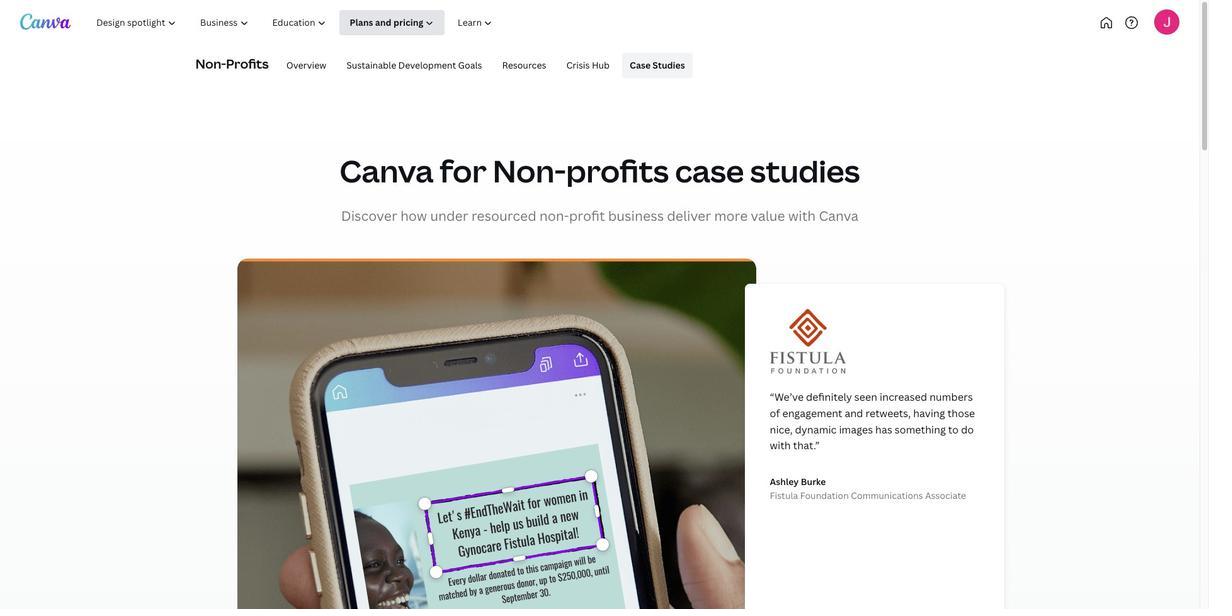 Task type: vqa. For each thing, say whether or not it's contained in the screenshot.
Procurement Link
no



Task type: describe. For each thing, give the bounding box(es) containing it.
0 vertical spatial non-
[[196, 55, 226, 72]]

images
[[840, 423, 873, 437]]

case studies
[[630, 59, 685, 71]]

sustainable
[[347, 59, 396, 71]]

do
[[962, 423, 974, 437]]

"we've
[[770, 391, 804, 405]]

foundation
[[801, 490, 849, 502]]

ashley burke fistula foundation communications associate
[[770, 476, 967, 502]]

overview link
[[279, 53, 334, 78]]

"we've definitely seen increased numbers of engagement and retweets, having those nice, dynamic images has something to do with that."
[[770, 391, 976, 453]]

has
[[876, 423, 893, 437]]

and
[[845, 407, 864, 421]]

crisis hub
[[567, 59, 610, 71]]

non-
[[540, 208, 569, 225]]

0 vertical spatial canva
[[340, 151, 434, 192]]

crisis
[[567, 59, 590, 71]]

goals
[[458, 59, 482, 71]]

case
[[630, 59, 651, 71]]

deliver
[[667, 208, 711, 225]]

burke
[[801, 476, 826, 488]]

retweets,
[[866, 407, 911, 421]]

under
[[430, 208, 469, 225]]

increased
[[880, 391, 928, 405]]

dynamic
[[795, 423, 837, 437]]

top level navigation element
[[86, 10, 547, 35]]

for
[[440, 151, 487, 192]]

menu bar containing overview
[[274, 53, 693, 78]]

profits
[[566, 151, 669, 192]]

profits
[[226, 55, 269, 72]]

fistula
[[770, 490, 799, 502]]

how
[[401, 208, 427, 225]]

value
[[751, 208, 786, 225]]

more
[[715, 208, 748, 225]]

with inside "we've definitely seen increased numbers of engagement and retweets, having those nice, dynamic images has something to do with that."
[[770, 439, 791, 453]]



Task type: locate. For each thing, give the bounding box(es) containing it.
development
[[399, 59, 456, 71]]

canva for non-profits case studies
[[340, 151, 860, 192]]

having
[[914, 407, 946, 421]]

definitely
[[807, 391, 852, 405]]

1 horizontal spatial non-
[[493, 151, 566, 192]]

business
[[609, 208, 664, 225]]

discover
[[341, 208, 397, 225]]

non-profits
[[196, 55, 269, 72]]

studies
[[751, 151, 860, 192]]

canva
[[340, 151, 434, 192], [819, 208, 859, 225]]

resourced
[[472, 208, 537, 225]]

canva down studies
[[819, 208, 859, 225]]

case studies link
[[623, 53, 693, 78]]

1 vertical spatial with
[[770, 439, 791, 453]]

nice,
[[770, 423, 793, 437]]

1 horizontal spatial canva
[[819, 208, 859, 225]]

numbers
[[930, 391, 973, 405]]

of
[[770, 407, 780, 421]]

communications
[[851, 490, 924, 502]]

overview
[[287, 59, 326, 71]]

ashley
[[770, 476, 799, 488]]

1 vertical spatial canva
[[819, 208, 859, 225]]

non-
[[196, 55, 226, 72], [493, 151, 566, 192]]

with right value
[[789, 208, 816, 225]]

something
[[895, 423, 946, 437]]

resources
[[503, 59, 547, 71]]

0 horizontal spatial non-
[[196, 55, 226, 72]]

profit
[[569, 208, 605, 225]]

those
[[948, 407, 976, 421]]

sustainable development goals
[[347, 59, 482, 71]]

case
[[675, 151, 744, 192]]

0 vertical spatial with
[[789, 208, 816, 225]]

1 vertical spatial non-
[[493, 151, 566, 192]]

discover how under resourced non-profit business deliver more value with canva
[[341, 208, 859, 225]]

with down nice,
[[770, 439, 791, 453]]

hub
[[592, 59, 610, 71]]

resources link
[[495, 53, 554, 78]]

with
[[789, 208, 816, 225], [770, 439, 791, 453]]

that."
[[794, 439, 820, 453]]

studies
[[653, 59, 685, 71]]

to
[[949, 423, 959, 437]]

menu bar
[[274, 53, 693, 78]]

sustainable development goals link
[[339, 53, 490, 78]]

associate
[[926, 490, 967, 502]]

0 horizontal spatial canva
[[340, 151, 434, 192]]

crisis hub link
[[559, 53, 618, 78]]

seen
[[855, 391, 878, 405]]

canva up discover
[[340, 151, 434, 192]]

engagement
[[783, 407, 843, 421]]



